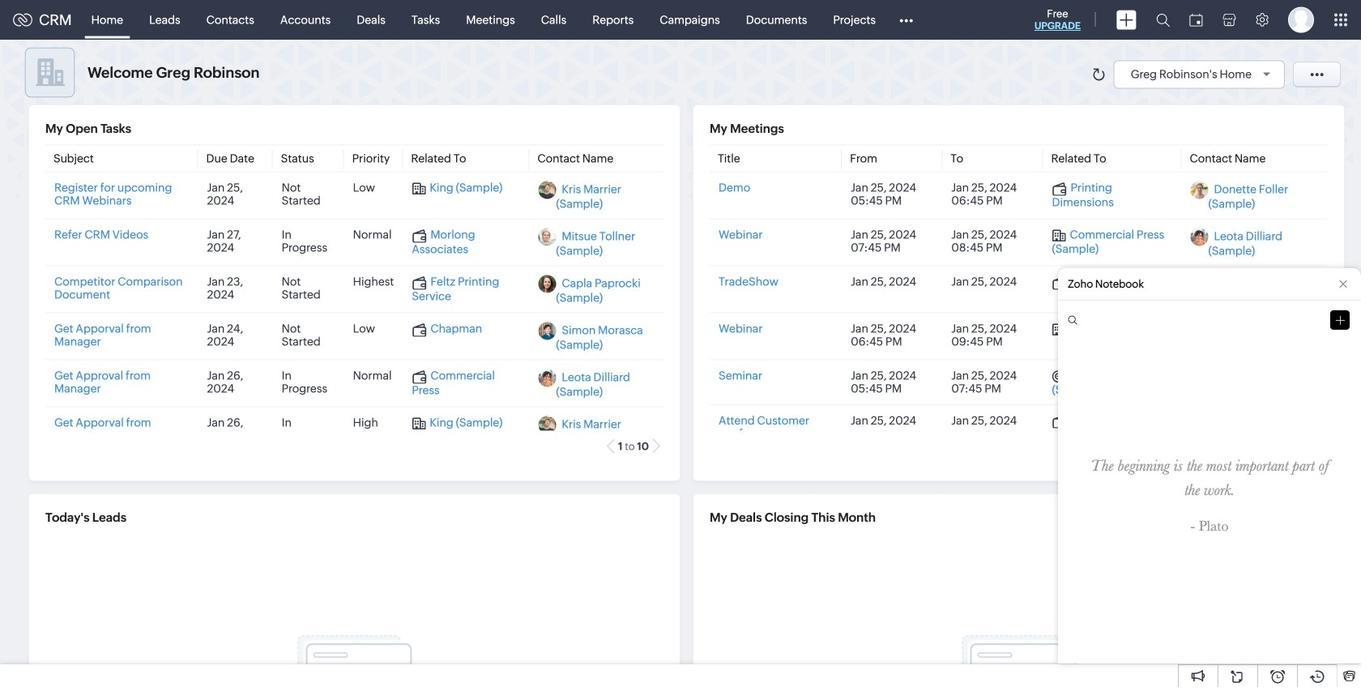 Task type: describe. For each thing, give the bounding box(es) containing it.
create menu image
[[1116, 10, 1137, 30]]

search element
[[1146, 0, 1180, 40]]

logo image
[[13, 13, 32, 26]]

calendar image
[[1189, 13, 1203, 26]]

profile element
[[1278, 0, 1324, 39]]



Task type: vqa. For each thing, say whether or not it's contained in the screenshot.
Actions
no



Task type: locate. For each thing, give the bounding box(es) containing it.
search image
[[1156, 13, 1170, 27]]

create menu element
[[1107, 0, 1146, 39]]

profile image
[[1288, 7, 1314, 33]]

Other Modules field
[[889, 7, 924, 33]]



